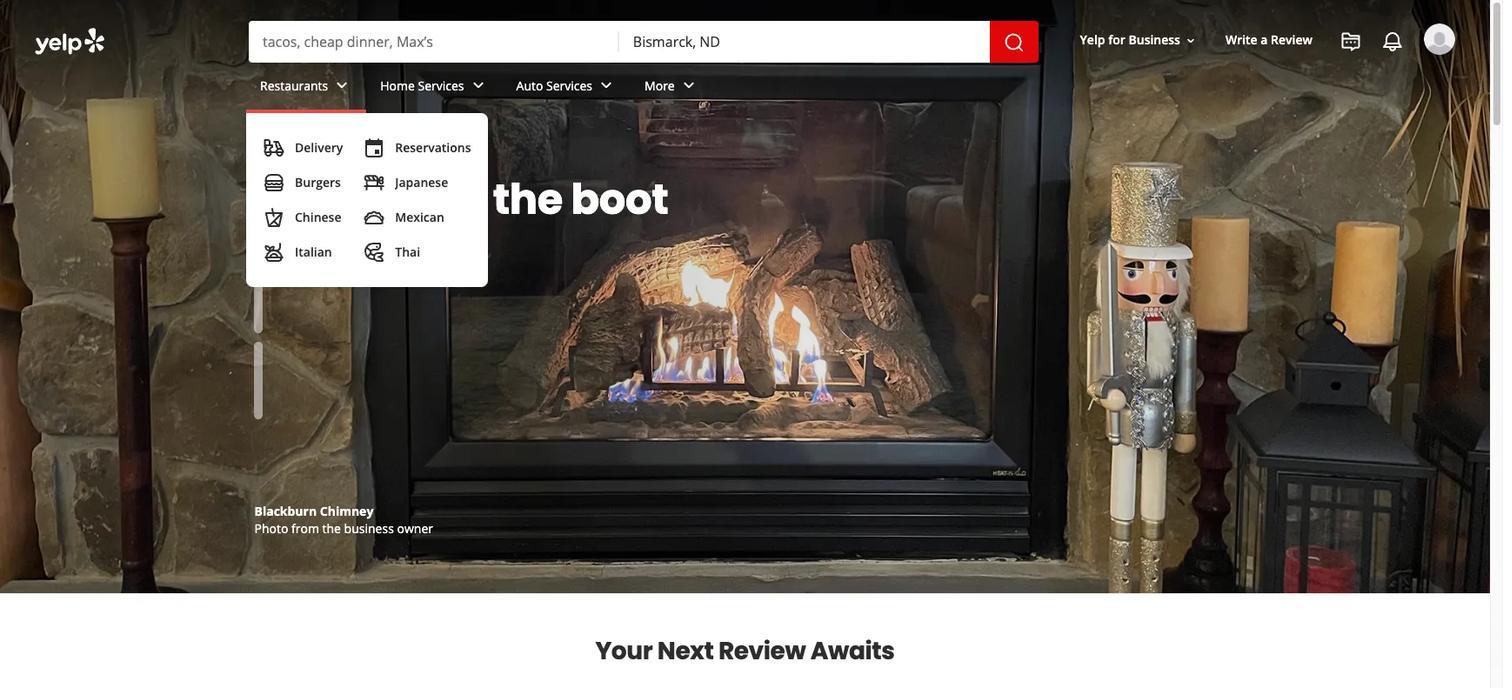 Task type: describe. For each thing, give the bounding box(es) containing it.
turftim landscape and design link
[[254, 503, 440, 519]]

awaits
[[811, 634, 895, 668]]

yelp for business button
[[1073, 25, 1205, 56]]

projects image
[[1341, 31, 1362, 52]]

photo inside turftim landscape and design photo by tim m.
[[254, 520, 288, 537]]

say farewell to dead branches
[[289, 171, 610, 278]]

chimney inside blackburn chimney photo from the business owner
[[320, 503, 374, 519]]

boot
[[571, 171, 668, 229]]

blackburn
[[254, 503, 317, 519]]

24 italian v2 image
[[264, 242, 285, 263]]

the inside blackburn chimney photo from the business owner
[[322, 520, 341, 537]]

Find text field
[[263, 32, 605, 51]]

chimney sweep
[[345, 256, 456, 276]]

italian link
[[257, 235, 350, 270]]

tree
[[345, 305, 375, 325]]

write a review
[[1226, 32, 1313, 48]]

dead
[[289, 219, 399, 278]]

reservations link
[[357, 131, 478, 165]]

italian
[[295, 244, 332, 260]]

search image
[[1004, 32, 1025, 53]]

24 delivery v2 image
[[264, 137, 285, 158]]

services
[[378, 305, 434, 325]]

farewell
[[377, 171, 548, 229]]

24 burgers v2 image
[[264, 172, 285, 193]]

turftim
[[254, 503, 303, 519]]

24 chevron down v2 image for home services
[[468, 75, 489, 96]]

16 chevron down v2 image
[[1184, 34, 1198, 48]]

blackburn chimney link
[[254, 503, 374, 519]]

more link
[[631, 63, 713, 113]]

24 sushi v2 image
[[364, 172, 385, 193]]

24 reservations v2 image
[[364, 137, 385, 158]]

business
[[1129, 32, 1181, 48]]

restaurants
[[260, 77, 328, 94]]

tree services
[[345, 305, 434, 325]]

write
[[1226, 32, 1258, 48]]

for
[[1109, 32, 1126, 48]]

mexican
[[395, 209, 444, 225]]

nolan p. image
[[1424, 23, 1456, 55]]

blackburn chimney photo from the business owner
[[254, 503, 433, 537]]

none field find
[[263, 32, 605, 51]]

yelp
[[1080, 32, 1105, 48]]

Near text field
[[633, 32, 976, 51]]

chimney inside chimney sweep link
[[345, 256, 407, 276]]

home services
[[380, 77, 464, 94]]

home
[[380, 77, 415, 94]]

photo inside blackburn chimney photo from the business owner
[[254, 520, 288, 537]]

notifications image
[[1382, 31, 1403, 52]]

landscape
[[306, 503, 370, 519]]

home services link
[[366, 63, 502, 113]]

24 chevron down v2 image
[[678, 75, 699, 96]]

give
[[289, 171, 384, 229]]

burgers
[[295, 174, 341, 191]]

none search field containing yelp for business
[[0, 0, 1490, 287]]

your
[[595, 634, 653, 668]]

turftim landscape and design photo by tim m.
[[254, 503, 440, 537]]

and
[[373, 503, 396, 519]]

chinese link
[[257, 200, 350, 235]]

services for auto services
[[546, 77, 593, 94]]

services for home services
[[418, 77, 464, 94]]

mexican link
[[357, 200, 478, 235]]

1 horizontal spatial the
[[493, 171, 563, 229]]

auto
[[516, 77, 543, 94]]



Task type: vqa. For each thing, say whether or not it's contained in the screenshot.
About Yelp link
no



Task type: locate. For each thing, give the bounding box(es) containing it.
1 horizontal spatial review
[[1271, 32, 1313, 48]]

delivery
[[295, 139, 343, 156]]

branches
[[407, 219, 610, 278]]

1 vertical spatial the
[[322, 520, 341, 537]]

menu
[[246, 113, 489, 287]]

explore banner section banner
[[0, 0, 1490, 593]]

24 chevron down v2 image right restaurants
[[332, 75, 353, 96]]

delivery link
[[257, 131, 350, 165]]

24 chevron down v2 image for restaurants
[[332, 75, 353, 96]]

thai
[[395, 244, 420, 260]]

24 chevron down v2 image inside auto services "link"
[[596, 75, 617, 96]]

24 thai v2 image
[[364, 242, 385, 263]]

design
[[400, 503, 440, 519]]

yelp for business
[[1080, 32, 1181, 48]]

chimney sweep link
[[289, 245, 483, 287]]

1 vertical spatial chimney
[[320, 503, 374, 519]]

services right home
[[418, 77, 464, 94]]

2 none field from the left
[[633, 32, 976, 51]]

2 services from the left
[[546, 77, 593, 94]]

24 chevron down v2 image left auto
[[468, 75, 489, 96]]

business
[[344, 520, 394, 537]]

business categories element
[[246, 63, 1456, 287]]

soot
[[392, 171, 484, 229]]

1 none field from the left
[[263, 32, 605, 51]]

review inside user actions element
[[1271, 32, 1313, 48]]

none search field inside search box
[[249, 21, 1042, 63]]

0 horizontal spatial the
[[322, 520, 341, 537]]

review
[[1271, 32, 1313, 48], [719, 634, 806, 668]]

24 chevron down v2 image inside restaurants link
[[332, 75, 353, 96]]

3 24 chevron down v2 image from the left
[[596, 75, 617, 96]]

a
[[1261, 32, 1268, 48]]

thai link
[[357, 235, 478, 270]]

24 chevron down v2 image inside 'home services' link
[[468, 75, 489, 96]]

auto services
[[516, 77, 593, 94]]

japanese
[[395, 174, 448, 191]]

burgers link
[[257, 165, 350, 200]]

say
[[289, 171, 369, 229]]

24 mexican v2 image
[[364, 207, 385, 228]]

1 horizontal spatial services
[[546, 77, 593, 94]]

from
[[291, 520, 319, 537]]

1 vertical spatial review
[[719, 634, 806, 668]]

None search field
[[249, 21, 1042, 63]]

tim
[[308, 520, 331, 537]]

0 horizontal spatial services
[[418, 77, 464, 94]]

24 search v2 image
[[317, 256, 338, 277]]

review right the 'a'
[[1271, 32, 1313, 48]]

give soot the boot
[[289, 171, 668, 229]]

user actions element
[[1066, 22, 1480, 129]]

write a review link
[[1219, 25, 1320, 56]]

to
[[556, 171, 599, 229]]

None field
[[263, 32, 605, 51], [633, 32, 976, 51]]

services inside "link"
[[546, 77, 593, 94]]

japanese link
[[357, 165, 478, 200]]

more
[[645, 77, 675, 94]]

0 horizontal spatial none field
[[263, 32, 605, 51]]

owner
[[397, 520, 433, 537]]

0 vertical spatial chimney
[[345, 256, 407, 276]]

24 chevron down v2 image right auto services
[[596, 75, 617, 96]]

reservations
[[395, 139, 471, 156]]

None search field
[[0, 0, 1490, 287]]

0 vertical spatial the
[[493, 171, 563, 229]]

chimney
[[345, 256, 407, 276], [320, 503, 374, 519]]

0 vertical spatial review
[[1271, 32, 1313, 48]]

0 horizontal spatial review
[[719, 634, 806, 668]]

24 chevron down v2 image
[[332, 75, 353, 96], [468, 75, 489, 96], [596, 75, 617, 96]]

services
[[418, 77, 464, 94], [546, 77, 593, 94]]

m.
[[334, 520, 349, 537]]

2 24 chevron down v2 image from the left
[[468, 75, 489, 96]]

next
[[658, 634, 714, 668]]

none field near
[[633, 32, 976, 51]]

24 chinese v2 image
[[264, 207, 285, 228]]

2 horizontal spatial 24 chevron down v2 image
[[596, 75, 617, 96]]

chinese
[[295, 209, 341, 225]]

24 search v2 image
[[317, 305, 338, 325]]

review for next
[[719, 634, 806, 668]]

review for a
[[1271, 32, 1313, 48]]

menu inside business categories 'element'
[[246, 113, 489, 287]]

1 24 chevron down v2 image from the left
[[332, 75, 353, 96]]

by
[[291, 520, 305, 537]]

your next review awaits
[[595, 634, 895, 668]]

0 horizontal spatial 24 chevron down v2 image
[[332, 75, 353, 96]]

1 services from the left
[[418, 77, 464, 94]]

the
[[493, 171, 563, 229], [322, 520, 341, 537]]

sweep
[[411, 256, 456, 276]]

tim m. link
[[308, 520, 349, 537]]

auto services link
[[502, 63, 631, 113]]

1 horizontal spatial none field
[[633, 32, 976, 51]]

1 horizontal spatial 24 chevron down v2 image
[[468, 75, 489, 96]]

services right auto
[[546, 77, 593, 94]]

tree services link
[[289, 294, 462, 336]]

24 chevron down v2 image for auto services
[[596, 75, 617, 96]]

photo
[[254, 520, 288, 537], [254, 520, 288, 537]]

review right next
[[719, 634, 806, 668]]

menu containing delivery
[[246, 113, 489, 287]]

restaurants link
[[246, 63, 366, 113]]



